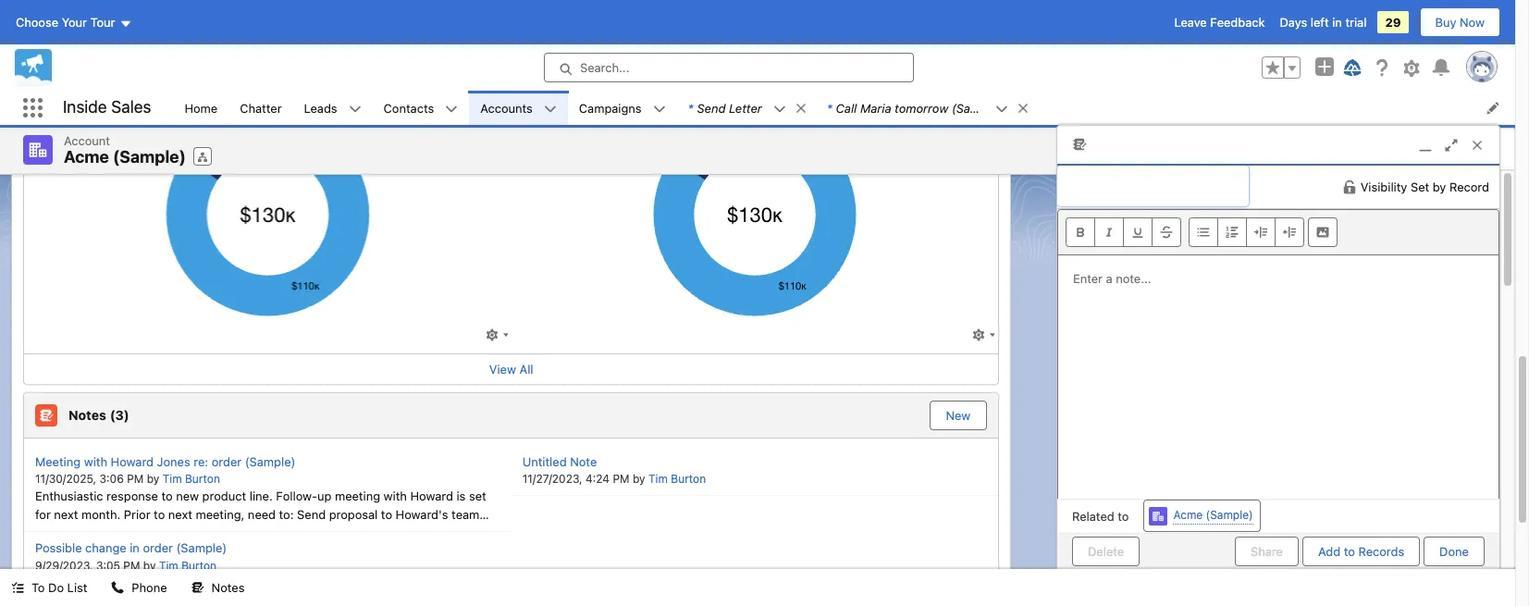 Task type: locate. For each thing, give the bounding box(es) containing it.
1 horizontal spatial up
[[317, 489, 332, 503]]

possible
[[35, 540, 82, 555]]

meeting with howard jones re: order (sample) 11/30/2025, 3:06 pm by tim burton enthusiastic response to new product line. follow-up meeting with howard is set for next month. prior to next meeting, need to: send proposal to howard's team make adjustments to demo do run through with anne and jason
[[35, 454, 486, 539]]

and down proposal
[[337, 525, 358, 539]]

2 * from the left
[[827, 100, 832, 115]]

trial
[[1346, 15, 1367, 30]]

campaigns list item
[[568, 91, 677, 125]]

note
[[570, 454, 597, 469]]

add to records
[[1319, 544, 1405, 558]]

and down order.
[[261, 593, 282, 606]]

to down might
[[140, 593, 153, 606]]

with up 3:06
[[84, 454, 107, 469]]

1 horizontal spatial view
[[1195, 144, 1222, 159]]

untitled
[[523, 454, 567, 469]]

adjustments
[[68, 525, 137, 539]]

to
[[31, 580, 45, 595], [140, 593, 153, 606]]

1 horizontal spatial *
[[827, 100, 832, 115]]

1 horizontal spatial all opportunities button
[[523, 37, 778, 65]]

next down 'enthusiastic'
[[54, 507, 78, 521]]

1 horizontal spatial delete
[[1411, 144, 1447, 159]]

tim burton link up want
[[159, 558, 217, 572]]

burton
[[185, 472, 220, 486], [671, 472, 706, 486], [182, 558, 217, 572]]

dialog containing visibility set by record
[[1057, 125, 1501, 569]]

all opportunities button up campaigns list item at the left
[[523, 37, 778, 65]]

toolbar
[[1059, 210, 1499, 255]]

in inside possible change in order (sample) 9/29/2023, 3:05 pm by tim burton talked to edward. might want to up the order. he'll talk to his team and let me know by mid-july. to provide innovative and sustainable solutions that improve th
[[130, 540, 140, 555]]

* left letter at left
[[688, 100, 694, 115]]

tim burton link up the "new"
[[163, 472, 220, 486]]

pm
[[127, 472, 144, 486], [613, 472, 630, 486], [123, 558, 140, 572]]

4:24
[[586, 472, 610, 486]]

to right want
[[203, 575, 214, 590]]

text default image inside to do list button
[[11, 581, 24, 594]]

2 horizontal spatial with
[[384, 489, 407, 503]]

howard's
[[396, 507, 448, 521]]

all opportunities
[[49, 45, 143, 60], [536, 45, 630, 60]]

records
[[1359, 544, 1405, 558]]

team inside possible change in order (sample) 9/29/2023, 3:05 pm by tim burton talked to edward. might want to up the order. he'll talk to his team and let me know by mid-july. to provide innovative and sustainable solutions that improve th
[[379, 575, 407, 590]]

1 vertical spatial team
[[379, 575, 407, 590]]

0 vertical spatial acme
[[64, 147, 109, 167]]

1 vertical spatial set
[[1302, 249, 1321, 264]]

1 horizontal spatial in
[[1333, 15, 1343, 30]]

pm right 3:05
[[123, 558, 140, 572]]

guidance left center
[[1161, 141, 1225, 157]]

send inside meeting with howard jones re: order (sample) 11/30/2025, 3:06 pm by tim burton enthusiastic response to new product line. follow-up meeting with howard is set for next month. prior to next meeting, need to: send proposal to howard's team make adjustments to demo do run through with anne and jason
[[297, 507, 326, 521]]

1 horizontal spatial team
[[452, 507, 480, 521]]

all opportunities down the by
[[49, 45, 143, 60]]

0 horizontal spatial acme
[[64, 147, 109, 167]]

pm inside meeting with howard jones re: order (sample) 11/30/2025, 3:06 pm by tim burton enthusiastic response to new product line. follow-up meeting with howard is set for next month. prior to next meeting, need to: send proposal to howard's team make adjustments to demo do run through with anne and jason
[[127, 472, 144, 486]]

burton inside possible change in order (sample) 9/29/2023, 3:05 pm by tim burton talked to edward. might want to up the order. he'll talk to his team and let me know by mid-july. to provide innovative and sustainable solutions that improve th
[[182, 558, 217, 572]]

0 horizontal spatial set
[[1302, 249, 1321, 264]]

* for * send letter
[[688, 100, 694, 115]]

text default image inside notes button
[[191, 581, 204, 594]]

0 horizontal spatial order
[[143, 540, 173, 555]]

to:
[[279, 507, 294, 521]]

do left list
[[48, 580, 64, 595]]

pm inside untitled note 11/27/2023, 4:24 pm by tim burton
[[613, 472, 630, 486]]

1 horizontal spatial to
[[140, 593, 153, 606]]

make
[[35, 525, 65, 539]]

delete button
[[1395, 137, 1463, 166], [1072, 536, 1140, 566]]

1 horizontal spatial opportunities
[[554, 45, 630, 60]]

0 horizontal spatial notes
[[68, 407, 106, 423]]

2 all opportunities from the left
[[536, 45, 630, 60]]

you
[[1259, 199, 1286, 216]]

0 horizontal spatial for
[[35, 507, 51, 521]]

(sample) up the line.
[[245, 454, 296, 469]]

account inside button
[[1225, 144, 1271, 159]]

and up that
[[410, 575, 431, 590]]

1 horizontal spatial howard
[[410, 489, 453, 503]]

(sample)
[[952, 100, 1002, 115], [113, 147, 186, 167], [245, 454, 296, 469], [1206, 508, 1253, 522], [176, 540, 227, 555]]

all
[[49, 45, 63, 60], [536, 45, 550, 60], [520, 361, 534, 376]]

account down inside on the top of page
[[64, 133, 110, 148]]

team up solutions
[[379, 575, 407, 590]]

text default image
[[1342, 179, 1357, 194], [11, 581, 24, 594], [111, 581, 124, 594], [191, 581, 204, 594]]

0 horizontal spatial with
[[84, 454, 107, 469]]

0 horizontal spatial send
[[297, 507, 326, 521]]

1 vertical spatial do
[[48, 580, 64, 595]]

tim up might
[[159, 558, 178, 572]]

1 vertical spatial view
[[1404, 200, 1431, 215]]

delete down related to
[[1088, 544, 1124, 558]]

add to records button
[[1303, 536, 1421, 566]]

1 vertical spatial for
[[35, 507, 51, 521]]

0 horizontal spatial up
[[218, 575, 232, 590]]

proposal
[[329, 507, 378, 521]]

send up anne
[[297, 507, 326, 521]]

burton down re:
[[185, 472, 220, 486]]

text default image inside phone button
[[111, 581, 124, 594]]

send left letter at left
[[697, 100, 726, 115]]

leave
[[1175, 15, 1207, 30]]

dialog
[[1057, 125, 1501, 569]]

set up view more
[[1411, 179, 1430, 194]]

text default image right might
[[191, 581, 204, 594]]

to up jason at the left of the page
[[381, 507, 392, 521]]

0 vertical spatial for
[[1235, 199, 1256, 216]]

text default image
[[795, 102, 808, 115], [1017, 102, 1030, 115], [995, 103, 1008, 115]]

view for view more
[[1404, 200, 1431, 215]]

1 horizontal spatial send
[[697, 100, 726, 115]]

delete button down related to
[[1072, 536, 1140, 566]]

contacts link
[[373, 91, 445, 125]]

next down the "new"
[[168, 507, 192, 521]]

view account hierarchy
[[1195, 144, 1328, 159]]

text default image for send letter
[[795, 102, 808, 115]]

to down 9/29/2023,
[[31, 580, 45, 595]]

0 horizontal spatial acme (sample)
[[64, 147, 186, 167]]

tim right 4:24 on the bottom of page
[[649, 472, 668, 486]]

1 horizontal spatial all opportunities
[[536, 45, 630, 60]]

related to
[[1072, 509, 1129, 523]]

0 horizontal spatial in
[[130, 540, 140, 555]]

(sample) right tomorrow
[[952, 100, 1002, 115]]

account left hierarchy
[[1225, 144, 1271, 159]]

format text element
[[1066, 217, 1182, 247]]

text default image left the know
[[11, 581, 24, 594]]

view inside view more button
[[1404, 200, 1431, 215]]

enthusiastic
[[35, 489, 103, 503]]

1 vertical spatial delete
[[1088, 544, 1124, 558]]

view
[[1195, 144, 1222, 159], [1404, 200, 1431, 215], [489, 361, 516, 376]]

0 horizontal spatial next
[[54, 507, 78, 521]]

guidance
[[1161, 141, 1225, 157], [1245, 249, 1299, 264]]

with
[[84, 454, 107, 469], [384, 489, 407, 503], [278, 525, 301, 539]]

2 vertical spatial and
[[261, 593, 282, 606]]

0 vertical spatial send
[[697, 100, 726, 115]]

meeting,
[[196, 507, 245, 521]]

in right 'change'
[[130, 540, 140, 555]]

1 vertical spatial notes
[[212, 580, 245, 595]]

0 vertical spatial team
[[452, 507, 480, 521]]

progress bar progress bar
[[1396, 495, 1463, 502]]

more
[[1434, 200, 1463, 215]]

left
[[1311, 15, 1329, 30]]

0 vertical spatial delete button
[[1395, 137, 1463, 166]]

acme down inside on the top of page
[[64, 147, 109, 167]]

for up 'make'
[[35, 507, 51, 521]]

response
[[106, 489, 158, 503]]

2 vertical spatial view
[[489, 361, 516, 376]]

0 horizontal spatial *
[[688, 100, 694, 115]]

1 horizontal spatial guidance
[[1245, 249, 1299, 264]]

burton up want
[[182, 558, 217, 572]]

home link
[[173, 91, 229, 125]]

0 vertical spatial and
[[337, 525, 358, 539]]

2 horizontal spatial view
[[1404, 200, 1431, 215]]

order inside meeting with howard jones re: order (sample) 11/30/2025, 3:06 pm by tim burton enthusiastic response to new product line. follow-up meeting with howard is set for next month. prior to next meeting, need to: send proposal to howard's team make adjustments to demo do run through with anne and jason
[[212, 454, 242, 469]]

text default image for notes
[[191, 581, 204, 594]]

text default image right mid-
[[111, 581, 124, 594]]

1 horizontal spatial acme
[[1174, 508, 1203, 522]]

delete button up visibility set by record
[[1395, 137, 1463, 166]]

1 horizontal spatial delete button
[[1395, 137, 1463, 166]]

done
[[1440, 544, 1469, 558]]

1 horizontal spatial next
[[168, 507, 192, 521]]

order right re:
[[212, 454, 242, 469]]

in
[[1333, 15, 1343, 30], [130, 540, 140, 555]]

with up the howard's
[[384, 489, 407, 503]]

and
[[337, 525, 358, 539], [410, 575, 431, 590], [261, 593, 282, 606]]

1 vertical spatial acme (sample)
[[1174, 508, 1253, 522]]

2 opportunities from the left
[[554, 45, 630, 60]]

set down format body element
[[1302, 249, 1321, 264]]

0 horizontal spatial delete button
[[1072, 536, 1140, 566]]

1 horizontal spatial notes
[[212, 580, 245, 595]]

inside
[[63, 97, 107, 117]]

0 vertical spatial up
[[317, 489, 332, 503]]

0 vertical spatial set
[[1411, 179, 1430, 194]]

up inside meeting with howard jones re: order (sample) 11/30/2025, 3:06 pm by tim burton enthusiastic response to new product line. follow-up meeting with howard is set for next month. prior to next meeting, need to: send proposal to howard's team make adjustments to demo do run through with anne and jason
[[317, 489, 332, 503]]

edward.
[[89, 575, 134, 590]]

1 vertical spatial acme
[[1174, 508, 1203, 522]]

visibility
[[1361, 179, 1408, 194]]

1 vertical spatial order
[[143, 540, 173, 555]]

howard up 3:06
[[111, 454, 154, 469]]

new
[[946, 408, 971, 422]]

in for change
[[130, 540, 140, 555]]

2 horizontal spatial and
[[410, 575, 431, 590]]

1 * from the left
[[688, 100, 694, 115]]

opportunities
[[66, 45, 143, 60], [554, 45, 630, 60]]

notes inside notes button
[[212, 580, 245, 595]]

me
[[452, 575, 469, 590]]

search... button
[[544, 53, 914, 82]]

by up view more
[[1433, 179, 1447, 194]]

0 horizontal spatial delete
[[1088, 544, 1124, 558]]

let
[[434, 575, 448, 590]]

untitled note 11/27/2023, 4:24 pm by tim burton
[[523, 454, 706, 486]]

following button
[[1057, 137, 1160, 166]]

up left meeting
[[317, 489, 332, 503]]

and inside meeting with howard jones re: order (sample) 11/30/2025, 3:06 pm by tim burton enthusiastic response to new product line. follow-up meeting with howard is set for next month. prior to next meeting, need to: send proposal to howard's team make adjustments to demo do run through with anne and jason
[[337, 525, 358, 539]]

0 horizontal spatial text default image
[[795, 102, 808, 115]]

all opportunities button down campaign
[[35, 37, 291, 65]]

trailhead
[[1245, 548, 1297, 563]]

howard up the howard's
[[410, 489, 453, 503]]

acme (sample)
[[64, 147, 186, 167], [1174, 508, 1253, 522]]

0 vertical spatial view
[[1195, 144, 1222, 159]]

now
[[1460, 15, 1485, 30]]

acme
[[64, 147, 109, 167], [1174, 508, 1203, 522]]

50%
[[1368, 492, 1393, 506]]

days
[[1280, 15, 1308, 30]]

contacts
[[384, 100, 434, 115]]

delete up visibility set by record
[[1411, 144, 1447, 159]]

your
[[62, 15, 87, 30]]

acme (sample) down sales
[[64, 147, 186, 167]]

1 vertical spatial send
[[297, 507, 326, 521]]

send
[[697, 100, 726, 115], [297, 507, 326, 521]]

0 horizontal spatial opportunities
[[66, 45, 143, 60]]

talked
[[35, 575, 71, 590]]

1 horizontal spatial order
[[212, 454, 242, 469]]

selected for you
[[1169, 199, 1286, 216]]

to right add
[[1344, 544, 1355, 558]]

*
[[688, 100, 694, 115], [827, 100, 832, 115]]

1 horizontal spatial and
[[337, 525, 358, 539]]

0 horizontal spatial all opportunities button
[[35, 37, 291, 65]]

notes button
[[180, 569, 256, 606]]

contacts list item
[[373, 91, 469, 125]]

howard
[[111, 454, 154, 469], [410, 489, 453, 503]]

0 horizontal spatial all opportunities
[[49, 45, 143, 60]]

related
[[1072, 509, 1115, 523]]

0 vertical spatial howard
[[111, 454, 154, 469]]

opportunities down the influence by campaign
[[66, 45, 143, 60]]

1 vertical spatial up
[[218, 575, 232, 590]]

(sample) up trailhead
[[1206, 508, 1253, 522]]

account image
[[1150, 507, 1168, 525]]

list item
[[677, 91, 816, 125], [816, 91, 1038, 125]]

he'll
[[293, 575, 318, 590]]

sustainable
[[286, 593, 349, 606]]

account
[[64, 133, 110, 148], [1225, 144, 1271, 159]]

to right related
[[1118, 509, 1129, 523]]

0 vertical spatial with
[[84, 454, 107, 469]]

set
[[469, 489, 486, 503]]

1 vertical spatial with
[[384, 489, 407, 503]]

order down demo
[[143, 540, 173, 555]]

in for left
[[1333, 15, 1343, 30]]

to inside button
[[1344, 544, 1355, 558]]

tim burton link for talked to edward. might want to up the order. he'll talk to his team and let me know by mid-july. to provide innovative and sustainable solutions that improve th
[[159, 558, 217, 572]]

1 horizontal spatial do
[[190, 525, 206, 539]]

1 next from the left
[[54, 507, 78, 521]]

all opportunities up search...
[[536, 45, 630, 60]]

2 next from the left
[[168, 507, 192, 521]]

burton right 4:24 on the bottom of page
[[671, 472, 706, 486]]

notes right want
[[212, 580, 245, 595]]

None text field
[[1058, 165, 1249, 206]]

2 vertical spatial with
[[278, 525, 301, 539]]

by right 4:24 on the bottom of page
[[633, 472, 646, 486]]

tim down "jones"
[[163, 472, 182, 486]]

up
[[317, 489, 332, 503], [218, 575, 232, 590]]

with down to: on the left
[[278, 525, 301, 539]]

notes left '(3)'
[[68, 407, 106, 423]]

(sample) down run
[[176, 540, 227, 555]]

(sample) down sales
[[113, 147, 186, 167]]

guidance down format body element
[[1245, 249, 1299, 264]]

pm up response
[[127, 472, 144, 486]]

influence
[[35, 15, 87, 30]]

to up demo
[[154, 507, 165, 521]]

Compose text text field
[[1059, 255, 1499, 498]]

in right left
[[1333, 15, 1343, 30]]

acme (sample) link
[[1174, 507, 1253, 525]]

tim burton link
[[163, 472, 220, 486], [649, 472, 706, 486], [159, 558, 217, 572]]

tim burton link right 4:24 on the bottom of page
[[649, 472, 706, 486]]

by inside untitled note 11/27/2023, 4:24 pm by tim burton
[[633, 472, 646, 486]]

acme right account image
[[1174, 508, 1203, 522]]

1 vertical spatial guidance
[[1245, 249, 1299, 264]]

0 vertical spatial guidance
[[1161, 141, 1225, 157]]

0 horizontal spatial to
[[31, 580, 45, 595]]

leads list item
[[293, 91, 373, 125]]

group
[[1262, 56, 1301, 79]]

1 horizontal spatial acme (sample)
[[1174, 508, 1253, 522]]

up up the innovative
[[218, 575, 232, 590]]

order
[[212, 454, 242, 469], [143, 540, 173, 555]]

1 horizontal spatial set
[[1411, 179, 1430, 194]]

text default image for to do list
[[11, 581, 24, 594]]

1 horizontal spatial account
[[1225, 144, 1271, 159]]

0 horizontal spatial howard
[[111, 454, 154, 469]]

0 vertical spatial do
[[190, 525, 206, 539]]

list
[[67, 580, 87, 595]]

team down is
[[452, 507, 480, 521]]

0 horizontal spatial and
[[261, 593, 282, 606]]

2 horizontal spatial text default image
[[1017, 102, 1030, 115]]

1 vertical spatial and
[[410, 575, 431, 590]]

acme (sample) right account image
[[1174, 508, 1253, 522]]

do left run
[[190, 525, 206, 539]]

0 vertical spatial delete
[[1411, 144, 1447, 159]]

0 vertical spatial order
[[212, 454, 242, 469]]

1 vertical spatial delete button
[[1072, 536, 1140, 566]]

for up format body element
[[1235, 199, 1256, 216]]

0 vertical spatial notes
[[68, 407, 106, 423]]

1 vertical spatial in
[[130, 540, 140, 555]]

by up response
[[147, 472, 159, 486]]

progress bar image
[[1396, 495, 1430, 502]]

(sample) inside possible change in order (sample) 9/29/2023, 3:05 pm by tim burton talked to edward. might want to up the order. he'll talk to his team and let me know by mid-july. to provide innovative and sustainable solutions that improve th
[[176, 540, 227, 555]]

opportunities up search...
[[554, 45, 630, 60]]

burton inside untitled note 11/27/2023, 4:24 pm by tim burton
[[671, 472, 706, 486]]

choose your tour button
[[15, 7, 133, 37]]

view inside view account hierarchy button
[[1195, 144, 1222, 159]]

that
[[406, 593, 429, 606]]

* left call
[[827, 100, 832, 115]]

new
[[176, 489, 199, 503]]

0 horizontal spatial view
[[489, 361, 516, 376]]

list
[[173, 91, 1516, 125]]

delete inside status
[[1088, 544, 1124, 558]]

acme inside acme (sample) link
[[1174, 508, 1203, 522]]

pm right 4:24 on the bottom of page
[[613, 472, 630, 486]]

0 horizontal spatial do
[[48, 580, 64, 595]]

0 horizontal spatial guidance
[[1161, 141, 1225, 157]]

0 vertical spatial in
[[1333, 15, 1343, 30]]

set for visibility
[[1411, 179, 1430, 194]]

to left the "new"
[[161, 489, 173, 503]]

0 horizontal spatial team
[[379, 575, 407, 590]]

view all
[[489, 361, 534, 376]]

1 horizontal spatial for
[[1235, 199, 1256, 216]]



Task type: describe. For each thing, give the bounding box(es) containing it.
innovative
[[201, 593, 258, 606]]

feedback
[[1211, 15, 1265, 30]]

visibility set by record
[[1361, 179, 1490, 194]]

do inside meeting with howard jones re: order (sample) 11/30/2025, 3:06 pm by tim burton enthusiastic response to new product line. follow-up meeting with howard is set for next month. prior to next meeting, need to: send proposal to howard's team make adjustments to demo do run through with anne and jason
[[190, 525, 206, 539]]

change
[[85, 540, 126, 555]]

notes (3)
[[68, 407, 129, 423]]

sales
[[111, 97, 151, 117]]

text default image for phone
[[111, 581, 124, 594]]

* for * call maria tomorrow (sample)
[[827, 100, 832, 115]]

talk
[[321, 575, 341, 590]]

up inside possible change in order (sample) 9/29/2023, 3:05 pm by tim burton talked to edward. might want to up the order. he'll talk to his team and let me know by mid-july. to provide innovative and sustainable solutions that improve th
[[218, 575, 232, 590]]

1 horizontal spatial with
[[278, 525, 301, 539]]

view all link
[[489, 361, 534, 376]]

meeting
[[335, 489, 380, 503]]

leads
[[304, 100, 337, 115]]

edit button
[[1343, 137, 1396, 166]]

burton inside meeting with howard jones re: order (sample) 11/30/2025, 3:06 pm by tim burton enthusiastic response to new product line. follow-up meeting with howard is set for next month. prior to next meeting, need to: send proposal to howard's team make adjustments to demo do run through with anne and jason
[[185, 472, 220, 486]]

maria
[[860, 100, 892, 115]]

provide
[[156, 593, 198, 606]]

user
[[1325, 565, 1359, 582]]

days left in trial
[[1280, 15, 1367, 30]]

0 vertical spatial acme (sample)
[[64, 147, 186, 167]]

order inside possible change in order (sample) 9/29/2023, 3:05 pm by tim burton talked to edward. might want to up the order. he'll talk to his team and let me know by mid-july. to provide innovative and sustainable solutions that improve th
[[143, 540, 173, 555]]

follow-
[[276, 489, 317, 503]]

solutions
[[353, 593, 403, 606]]

done button
[[1424, 536, 1485, 566]]

2 all opportunities button from the left
[[523, 37, 778, 65]]

tim inside meeting with howard jones re: order (sample) 11/30/2025, 3:06 pm by tim burton enthusiastic response to new product line. follow-up meeting with howard is set for next month. prior to next meeting, need to: send proposal to howard's team make adjustments to demo do run through with anne and jason
[[163, 472, 182, 486]]

2 list item from the left
[[816, 91, 1038, 125]]

do inside button
[[48, 580, 64, 595]]

list containing home
[[173, 91, 1516, 125]]

(sample) inside meeting with howard jones re: order (sample) 11/30/2025, 3:06 pm by tim burton enthusiastic response to new product line. follow-up meeting with howard is set for next month. prior to next meeting, need to: send proposal to howard's team make adjustments to demo do run through with anne and jason
[[245, 454, 296, 469]]

mid-
[[85, 593, 111, 606]]

by up might
[[143, 558, 156, 572]]

phone
[[132, 580, 167, 595]]

1 all opportunities from the left
[[49, 45, 143, 60]]

to inside button
[[31, 580, 45, 595]]

0 horizontal spatial all
[[49, 45, 63, 60]]

choose
[[16, 15, 58, 30]]

accounts link
[[469, 91, 544, 125]]

to do list
[[31, 580, 87, 595]]

1 all opportunities button from the left
[[35, 37, 291, 65]]

1 horizontal spatial text default image
[[995, 103, 1008, 115]]

9/29/2023,
[[35, 558, 93, 572]]

home
[[185, 100, 218, 115]]

chatter link
[[229, 91, 293, 125]]

view for view all
[[489, 361, 516, 376]]

tim inside untitled note 11/27/2023, 4:24 pm by tim burton
[[649, 472, 668, 486]]

guidance for guidance center
[[1161, 141, 1225, 157]]

accounts
[[481, 100, 533, 115]]

accounts list item
[[469, 91, 568, 125]]

guidance center
[[1161, 141, 1274, 157]]

possible change in order (sample) 9/29/2023, 3:05 pm by tim burton talked to edward. might want to up the order. he'll talk to his team and let me know by mid-july. to provide innovative and sustainable solutions that improve th
[[35, 540, 498, 606]]

improve
[[432, 593, 477, 606]]

order.
[[257, 575, 289, 590]]

* send letter
[[688, 100, 762, 115]]

is
[[457, 489, 466, 503]]

tour
[[90, 15, 115, 30]]

3:05
[[96, 558, 120, 572]]

delete status
[[1072, 536, 1235, 566]]

re:
[[194, 454, 208, 469]]

phone button
[[100, 569, 178, 606]]

leave feedback link
[[1175, 15, 1265, 30]]

1 opportunities from the left
[[66, 45, 143, 60]]

29
[[1386, 15, 1401, 30]]

to down prior
[[141, 525, 152, 539]]

might
[[138, 575, 170, 590]]

salesforce user basics button
[[1245, 565, 1410, 582]]

delete for delete button to the right
[[1411, 144, 1447, 159]]

by inside meeting with howard jones re: order (sample) 11/30/2025, 3:06 pm by tim burton enthusiastic response to new product line. follow-up meeting with howard is set for next month. prior to next meeting, need to: send proposal to howard's team make adjustments to demo do run through with anne and jason
[[147, 472, 159, 486]]

leads link
[[293, 91, 348, 125]]

format body element
[[1189, 217, 1305, 247]]

buy now
[[1436, 15, 1485, 30]]

11/30/2025,
[[35, 472, 96, 486]]

edit
[[1359, 144, 1380, 159]]

guidance for guidance set
[[1245, 249, 1299, 264]]

add
[[1319, 544, 1341, 558]]

to down 9/29/2023,
[[75, 575, 86, 590]]

to inside possible change in order (sample) 9/29/2023, 3:05 pm by tim burton talked to edward. might want to up the order. he'll talk to his team and let me know by mid-july. to provide innovative and sustainable solutions that improve th
[[140, 593, 153, 606]]

his
[[359, 575, 375, 590]]

through
[[231, 525, 275, 539]]

2 horizontal spatial all
[[536, 45, 550, 60]]

text default image left visibility
[[1342, 179, 1357, 194]]

view more button
[[1388, 192, 1479, 222]]

to left the his
[[345, 575, 356, 590]]

by
[[90, 15, 104, 30]]

demo
[[155, 525, 187, 539]]

text default image for call maria tomorrow (sample)
[[1017, 102, 1030, 115]]

hierarchy
[[1274, 144, 1328, 159]]

new button
[[931, 401, 986, 429]]

need
[[248, 507, 276, 521]]

view for view account hierarchy
[[1195, 144, 1222, 159]]

notes for notes (3)
[[68, 407, 106, 423]]

the
[[235, 575, 253, 590]]

july.
[[111, 593, 136, 606]]

1 list item from the left
[[677, 91, 816, 125]]

delete for bottom delete button
[[1088, 544, 1124, 558]]

tim burton link for enthusiastic response to new product line. follow-up meeting with howard is set for next month. prior to next meeting, need to: send proposal to howard's team make adjustments to demo do run through with anne and jason
[[163, 472, 220, 486]]

basics
[[1363, 565, 1410, 582]]

know
[[35, 593, 65, 606]]

1 vertical spatial howard
[[410, 489, 453, 503]]

1 horizontal spatial all
[[520, 361, 534, 376]]

month.
[[81, 507, 121, 521]]

choose your tour
[[16, 15, 115, 30]]

influence by campaign
[[35, 15, 164, 30]]

0 horizontal spatial account
[[64, 133, 110, 148]]

* call maria tomorrow (sample)
[[827, 100, 1002, 115]]

selected
[[1169, 199, 1232, 216]]

for inside meeting with howard jones re: order (sample) 11/30/2025, 3:06 pm by tim burton enthusiastic response to new product line. follow-up meeting with howard is set for next month. prior to next meeting, need to: send proposal to howard's team make adjustments to demo do run through with anne and jason
[[35, 507, 51, 521]]

search...
[[580, 60, 630, 75]]

(3)
[[110, 407, 129, 423]]

anne
[[305, 525, 333, 539]]

set for guidance
[[1302, 249, 1321, 264]]

acme (sample) inside dialog
[[1174, 508, 1253, 522]]

tim inside possible change in order (sample) 9/29/2023, 3:05 pm by tim burton talked to edward. might want to up the order. he'll talk to his team and let me know by mid-july. to provide innovative and sustainable solutions that improve th
[[159, 558, 178, 572]]

pm inside possible change in order (sample) 9/29/2023, 3:05 pm by tim burton talked to edward. might want to up the order. he'll talk to his team and let me know by mid-july. to provide innovative and sustainable solutions that improve th
[[123, 558, 140, 572]]

team inside meeting with howard jones re: order (sample) 11/30/2025, 3:06 pm by tim burton enthusiastic response to new product line. follow-up meeting with howard is set for next month. prior to next meeting, need to: send proposal to howard's team make adjustments to demo do run through with anne and jason
[[452, 507, 480, 521]]

notes for notes
[[212, 580, 245, 595]]

prior
[[124, 507, 150, 521]]

11/27/2023,
[[523, 472, 583, 486]]

to do list button
[[0, 569, 98, 606]]

inside sales
[[63, 97, 151, 117]]

want
[[173, 575, 200, 590]]

meeting
[[35, 454, 81, 469]]

by left mid-
[[68, 593, 81, 606]]



Task type: vqa. For each thing, say whether or not it's contained in the screenshot.
"Notes" inside the Notes button
yes



